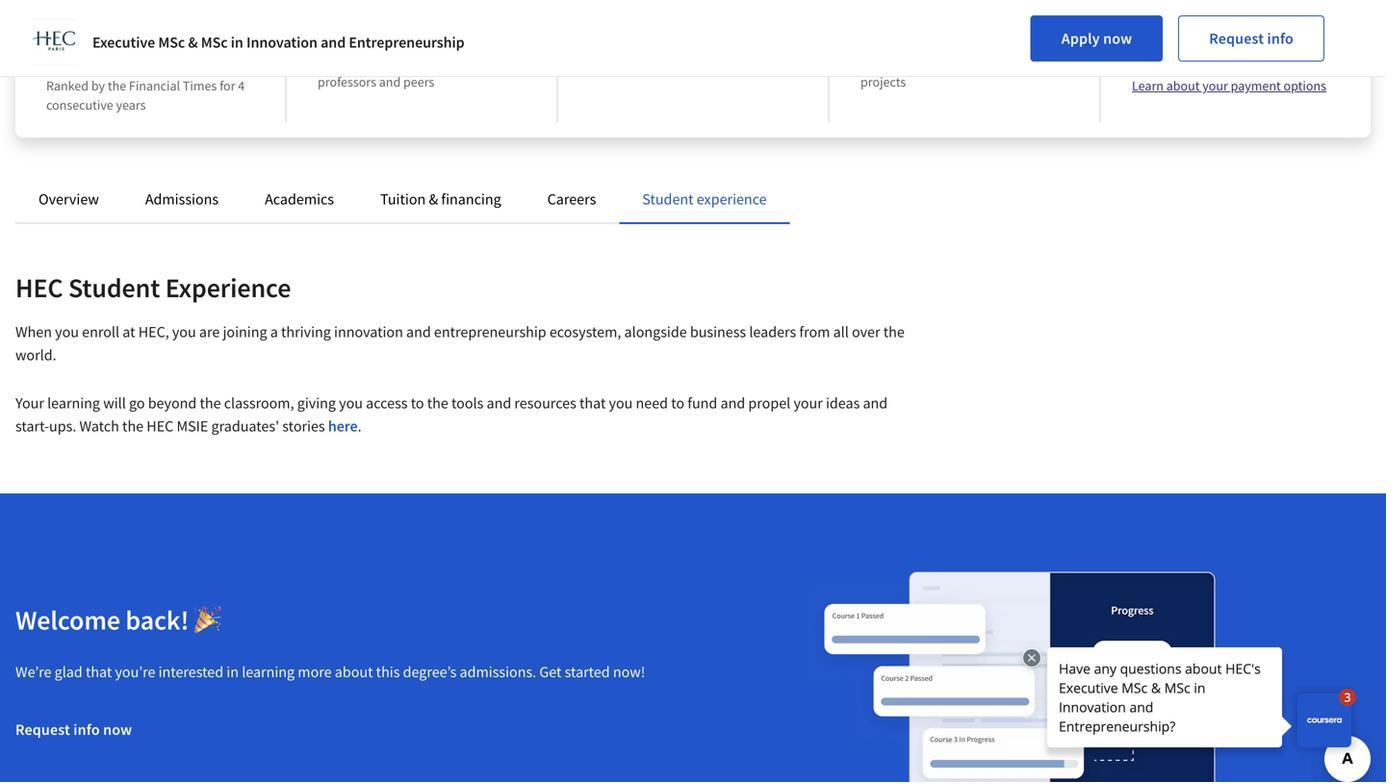 Task type: vqa. For each thing, say whether or not it's contained in the screenshot.
Google
no



Task type: locate. For each thing, give the bounding box(es) containing it.
msc up for
[[201, 33, 228, 52]]

0 horizontal spatial your
[[794, 394, 823, 413]]

2 to from the left
[[671, 394, 685, 413]]

world.
[[15, 346, 56, 365]]

1 to from the left
[[411, 394, 424, 413]]

#1
[[46, 26, 66, 50]]

1 vertical spatial info
[[73, 721, 100, 740]]

1 horizontal spatial now
[[1103, 29, 1132, 48]]

hec student experience
[[15, 271, 291, 305]]

and inside lectures, webinars, and team projects
[[972, 54, 994, 71]]

1 horizontal spatial msc
[[201, 33, 228, 52]]

msc
[[158, 33, 185, 52], [201, 33, 228, 52]]

info
[[1268, 29, 1294, 48], [73, 721, 100, 740]]

embedded module image image
[[775, 540, 1266, 783]]

entrepreneurship
[[434, 323, 547, 342]]

access
[[366, 394, 408, 413]]

payment
[[1231, 77, 1281, 94]]

and left team
[[972, 54, 994, 71]]

info inside button
[[1268, 29, 1294, 48]]

msc up financial
[[158, 33, 185, 52]]

0 vertical spatial that
[[580, 394, 606, 413]]

request inside button
[[15, 721, 70, 740]]

in right the school
[[206, 26, 221, 50]]

in up group
[[379, 26, 394, 50]]

0 vertical spatial now
[[1103, 29, 1132, 48]]

about right learn
[[1167, 77, 1200, 94]]

that right glad
[[86, 663, 112, 682]]

0 horizontal spatial to
[[411, 394, 424, 413]]

& right tuition
[[429, 190, 438, 209]]

0 horizontal spatial learning
[[47, 394, 100, 413]]

1 horizontal spatial about
[[1167, 77, 1200, 94]]

1 vertical spatial your
[[794, 394, 823, 413]]

you up here .
[[339, 394, 363, 413]]

need
[[636, 394, 668, 413]]

0 vertical spatial hec
[[15, 271, 63, 305]]

enroll
[[82, 323, 119, 342]]

you right when
[[55, 323, 79, 342]]

hec
[[15, 271, 63, 305], [147, 417, 174, 436]]

0 vertical spatial about
[[1167, 77, 1200, 94]]

now right apply
[[1103, 29, 1132, 48]]

1 horizontal spatial your
[[1203, 77, 1228, 94]]

0 horizontal spatial now
[[103, 721, 132, 740]]

executive msc & msc in innovation and entrepreneurship
[[92, 33, 465, 52]]

.
[[358, 417, 362, 436]]

will
[[103, 394, 126, 413]]

apply now button
[[1031, 15, 1163, 62]]

group
[[375, 54, 408, 71]]

ups.
[[49, 417, 76, 436]]

the right 'over'
[[884, 323, 905, 342]]

request for request info
[[1209, 29, 1264, 48]]

to right access
[[411, 394, 424, 413]]

we're
[[15, 663, 51, 682]]

1 vertical spatial request
[[15, 721, 70, 740]]

1 msc from the left
[[158, 33, 185, 52]]

interested
[[158, 663, 223, 682]]

1 vertical spatial &
[[429, 190, 438, 209]]

tuition & financing link
[[380, 190, 501, 209]]

ideas
[[826, 394, 860, 413]]

1 horizontal spatial hec
[[147, 417, 174, 436]]

0 vertical spatial info
[[1268, 29, 1294, 48]]

in
[[206, 26, 221, 50], [379, 26, 394, 50], [231, 33, 243, 52], [362, 54, 372, 71], [227, 663, 239, 682]]

euro
[[1251, 26, 1289, 50]]

student experience
[[642, 190, 767, 209]]

1 vertical spatial now
[[103, 721, 132, 740]]

request inside button
[[1209, 29, 1264, 48]]

your left payment
[[1203, 77, 1228, 94]]

at
[[123, 323, 135, 342]]

your inside the "22,950-24,950 euro total cost learn about your payment options"
[[1203, 77, 1228, 94]]

hec down beyond
[[147, 417, 174, 436]]

welcome back! 🎉
[[15, 604, 221, 637]]

back!
[[126, 604, 189, 637]]

2 msc from the left
[[201, 33, 228, 52]]

years
[[116, 96, 146, 114]]

here .
[[328, 417, 362, 436]]

0 vertical spatial your
[[1203, 77, 1228, 94]]

academics link
[[265, 190, 334, 209]]

22,950-24,950 euro total cost learn about your payment options
[[1132, 26, 1331, 94]]

your left ideas
[[794, 394, 823, 413]]

1 vertical spatial hec
[[147, 417, 174, 436]]

graduates'
[[211, 417, 279, 436]]

that right the resources
[[580, 394, 606, 413]]

info down glad
[[73, 721, 100, 740]]

0 vertical spatial student
[[642, 190, 694, 209]]

now!
[[613, 663, 645, 682]]

& up the times
[[188, 33, 198, 52]]

1 vertical spatial about
[[335, 663, 373, 682]]

leaders
[[749, 323, 796, 342]]

over
[[852, 323, 881, 342]]

tuition & financing
[[380, 190, 501, 209]]

0 horizontal spatial info
[[73, 721, 100, 740]]

the inside #1 business school in europe ranked by the financial times for 4 consecutive years
[[108, 77, 126, 94]]

taught in english engage in group discussions with professors and peers
[[318, 26, 504, 91]]

welcome
[[15, 604, 120, 637]]

now
[[1103, 29, 1132, 48], [103, 721, 132, 740]]

and down group
[[379, 73, 401, 91]]

and
[[321, 33, 346, 52], [972, 54, 994, 71], [379, 73, 401, 91], [406, 323, 431, 342], [487, 394, 511, 413], [721, 394, 745, 413], [863, 394, 888, 413]]

learning
[[47, 394, 100, 413], [242, 663, 295, 682]]

that
[[580, 394, 606, 413], [86, 663, 112, 682]]

for
[[220, 77, 235, 94]]

learning left the more
[[242, 663, 295, 682]]

this
[[376, 663, 400, 682]]

info inside button
[[73, 721, 100, 740]]

apply
[[1062, 29, 1100, 48]]

hec up when
[[15, 271, 63, 305]]

english
[[398, 26, 458, 50]]

overview
[[39, 190, 99, 209]]

4
[[238, 77, 245, 94]]

request
[[1209, 29, 1264, 48], [15, 721, 70, 740]]

student up enroll at the top left of the page
[[68, 271, 160, 305]]

degree's
[[403, 663, 457, 682]]

you left need on the left
[[609, 394, 633, 413]]

0 vertical spatial learning
[[47, 394, 100, 413]]

request info
[[1209, 29, 1294, 48]]

now down the you're
[[103, 721, 132, 740]]

info for request info
[[1268, 29, 1294, 48]]

webinars,
[[915, 54, 970, 71]]

0 vertical spatial &
[[188, 33, 198, 52]]

to left the fund
[[671, 394, 685, 413]]

1 horizontal spatial to
[[671, 394, 685, 413]]

0 horizontal spatial that
[[86, 663, 112, 682]]

that inside your learning will go beyond the classroom, giving you access to the tools and resources that you need to fund and propel your ideas and start-ups. watch the hec msie graduates' stories
[[580, 394, 606, 413]]

student left 'experience'
[[642, 190, 694, 209]]

0 horizontal spatial request
[[15, 721, 70, 740]]

the inside when you enroll at hec, you are joining a thriving innovation and entrepreneurship ecosystem, alongside business leaders from all over the world.
[[884, 323, 905, 342]]

the right by
[[108, 77, 126, 94]]

hec paris logo image
[[31, 19, 77, 65]]

and right "innovation"
[[406, 323, 431, 342]]

about left this
[[335, 663, 373, 682]]

resources
[[515, 394, 577, 413]]

22,950-
[[1132, 26, 1193, 50]]

1 vertical spatial student
[[68, 271, 160, 305]]

1 horizontal spatial info
[[1268, 29, 1294, 48]]

learning up the ups.
[[47, 394, 100, 413]]

from
[[800, 323, 830, 342]]

1 horizontal spatial learning
[[242, 663, 295, 682]]

in up '4'
[[231, 33, 243, 52]]

your
[[1203, 77, 1228, 94], [794, 394, 823, 413]]

0 horizontal spatial about
[[335, 663, 373, 682]]

0 horizontal spatial msc
[[158, 33, 185, 52]]

go
[[129, 394, 145, 413]]

the up msie
[[200, 394, 221, 413]]

0 horizontal spatial &
[[188, 33, 198, 52]]

to
[[411, 394, 424, 413], [671, 394, 685, 413]]

cost
[[1132, 49, 1166, 73]]

student
[[642, 190, 694, 209], [68, 271, 160, 305]]

1 horizontal spatial request
[[1209, 29, 1264, 48]]

executive
[[92, 33, 155, 52]]

experience
[[165, 271, 291, 305]]

0 vertical spatial request
[[1209, 29, 1264, 48]]

info for request info now
[[73, 721, 100, 740]]

info up options at the right top of the page
[[1268, 29, 1294, 48]]

1 horizontal spatial that
[[580, 394, 606, 413]]

admissions link
[[145, 190, 219, 209]]



Task type: describe. For each thing, give the bounding box(es) containing it.
joining
[[223, 323, 267, 342]]

about inside the "22,950-24,950 euro total cost learn about your payment options"
[[1167, 77, 1200, 94]]

propel
[[748, 394, 791, 413]]

school
[[146, 26, 202, 50]]

student experience link
[[642, 190, 767, 209]]

1 vertical spatial that
[[86, 663, 112, 682]]

financial
[[129, 77, 180, 94]]

1 vertical spatial learning
[[242, 663, 295, 682]]

consecutive
[[46, 96, 113, 114]]

innovation
[[334, 323, 403, 342]]

glad
[[55, 663, 83, 682]]

learn about your payment options link
[[1132, 77, 1327, 94]]

we're glad that you're interested in learning more about this degree's admissions. get started now!
[[15, 663, 645, 682]]

are
[[199, 323, 220, 342]]

when
[[15, 323, 52, 342]]

the down go
[[122, 417, 144, 436]]

request for request info now
[[15, 721, 70, 740]]

careers
[[547, 190, 596, 209]]

start-
[[15, 417, 49, 436]]

innovation
[[246, 33, 318, 52]]

by
[[91, 77, 105, 94]]

1 horizontal spatial student
[[642, 190, 694, 209]]

careers link
[[547, 190, 596, 209]]

in inside #1 business school in europe ranked by the financial times for 4 consecutive years
[[206, 26, 221, 50]]

learn
[[1132, 77, 1164, 94]]

professors
[[318, 73, 376, 91]]

experience
[[697, 190, 767, 209]]

thriving
[[281, 323, 331, 342]]

financing
[[441, 190, 501, 209]]

all
[[833, 323, 849, 342]]

admissions.
[[460, 663, 536, 682]]

#1 business school in europe ranked by the financial times for 4 consecutive years
[[46, 26, 245, 114]]

more
[[298, 663, 332, 682]]

here
[[328, 417, 358, 436]]

hec inside your learning will go beyond the classroom, giving you access to the tools and resources that you need to fund and propel your ideas and start-ups. watch the hec msie graduates' stories
[[147, 417, 174, 436]]

and up "engage"
[[321, 33, 346, 52]]

ecosystem,
[[550, 323, 621, 342]]

hec,
[[138, 323, 169, 342]]

when you enroll at hec, you are joining a thriving innovation and entrepreneurship ecosystem, alongside business leaders from all over the world.
[[15, 323, 905, 365]]

lectures,
[[861, 54, 912, 71]]

team
[[997, 54, 1025, 71]]

started
[[565, 663, 610, 682]]

0 horizontal spatial hec
[[15, 271, 63, 305]]

0 horizontal spatial student
[[68, 271, 160, 305]]

beyond
[[148, 394, 197, 413]]

watch
[[79, 417, 119, 436]]

academics
[[265, 190, 334, 209]]

with
[[479, 54, 504, 71]]

classroom,
[[224, 394, 294, 413]]

in right interested
[[227, 663, 239, 682]]

total
[[1293, 26, 1331, 50]]

options
[[1284, 77, 1327, 94]]

msie
[[177, 417, 208, 436]]

learning inside your learning will go beyond the classroom, giving you access to the tools and resources that you need to fund and propel your ideas and start-ups. watch the hec msie graduates' stories
[[47, 394, 100, 413]]

🎉
[[194, 604, 221, 637]]

and right tools on the bottom of page
[[487, 394, 511, 413]]

overview link
[[39, 190, 99, 209]]

the left tools on the bottom of page
[[427, 394, 448, 413]]

you're
[[115, 663, 155, 682]]

request info now
[[15, 721, 132, 740]]

tools
[[452, 394, 484, 413]]

fund
[[688, 394, 718, 413]]

here link
[[328, 417, 358, 436]]

apply now
[[1062, 29, 1132, 48]]

get
[[540, 663, 562, 682]]

times
[[183, 77, 217, 94]]

in left group
[[362, 54, 372, 71]]

stories
[[282, 417, 325, 436]]

and right the fund
[[721, 394, 745, 413]]

and inside when you enroll at hec, you are joining a thriving innovation and entrepreneurship ecosystem, alongside business leaders from all over the world.
[[406, 323, 431, 342]]

and inside taught in english engage in group discussions with professors and peers
[[379, 73, 401, 91]]

1 horizontal spatial &
[[429, 190, 438, 209]]

business
[[70, 26, 142, 50]]

admissions
[[145, 190, 219, 209]]

your
[[15, 394, 44, 413]]

europe
[[46, 49, 105, 73]]

your inside your learning will go beyond the classroom, giving you access to the tools and resources that you need to fund and propel your ideas and start-ups. watch the hec msie graduates' stories
[[794, 394, 823, 413]]

engage
[[318, 54, 359, 71]]

and right ideas
[[863, 394, 888, 413]]

business
[[690, 323, 746, 342]]

request info now button
[[0, 707, 148, 753]]

you left are
[[172, 323, 196, 342]]

ranked
[[46, 77, 89, 94]]

giving
[[297, 394, 336, 413]]

24,950
[[1193, 26, 1247, 50]]

request info button
[[1179, 15, 1325, 62]]

entrepreneurship
[[349, 33, 465, 52]]



